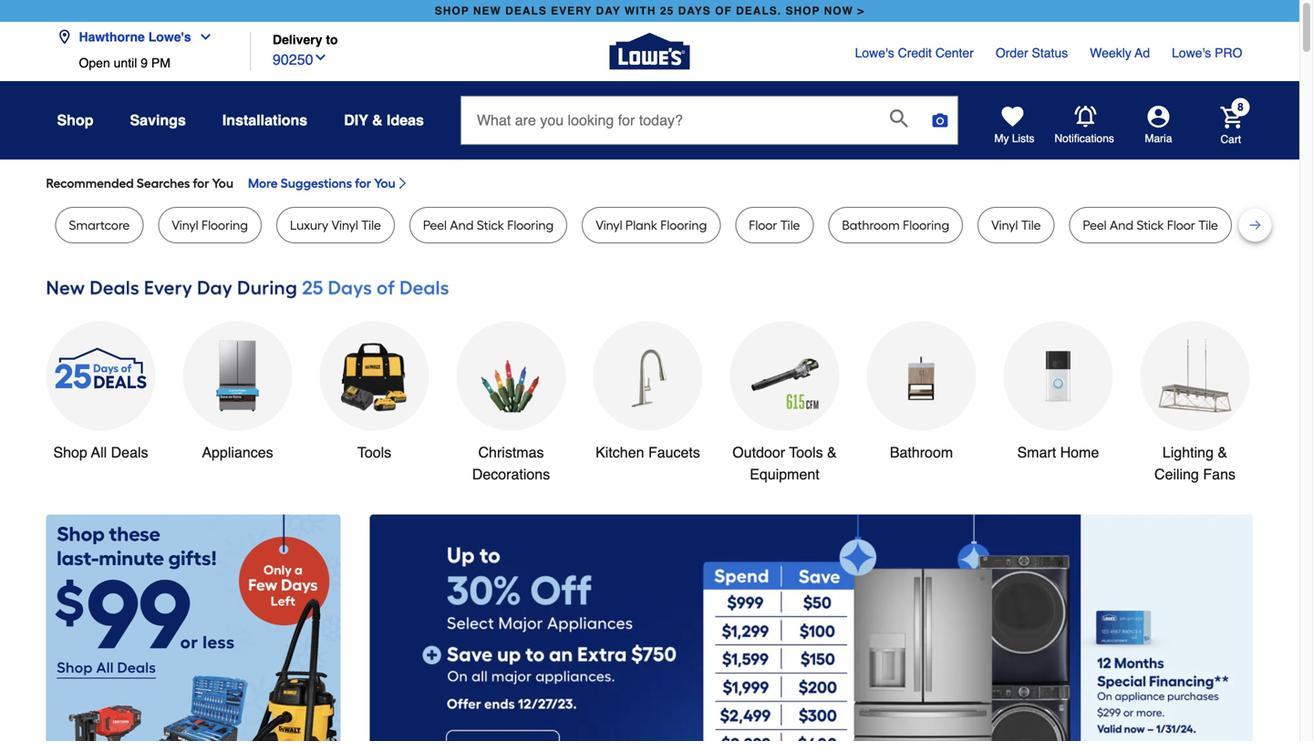 Task type: describe. For each thing, give the bounding box(es) containing it.
smart home
[[1018, 444, 1099, 461]]

2 shop from the left
[[786, 5, 820, 17]]

smartcore
[[69, 218, 130, 233]]

center
[[936, 46, 974, 60]]

more suggestions for you link
[[248, 174, 410, 192]]

outdoor tools & equipment link
[[730, 321, 840, 486]]

kitchen faucets
[[596, 444, 700, 461]]

1 shop from the left
[[435, 5, 469, 17]]

savings button
[[130, 104, 186, 137]]

appliances
[[202, 444, 273, 461]]

shop new deals every day with 25 days of deals. shop now > link
[[431, 0, 869, 22]]

>
[[858, 5, 865, 17]]

you for more suggestions for you
[[374, 176, 396, 191]]

chevron right image
[[396, 176, 410, 191]]

luxury vinyl tile
[[290, 218, 381, 233]]

maria button
[[1115, 106, 1203, 146]]

location image
[[57, 30, 72, 44]]

kitchen
[[596, 444, 644, 461]]

new
[[473, 5, 502, 17]]

bathroom link
[[867, 321, 976, 464]]

lowe's pro link
[[1172, 44, 1243, 62]]

christmas decorations
[[472, 444, 550, 483]]

for for suggestions
[[355, 176, 371, 191]]

bathroom
[[842, 218, 900, 233]]

peel for peel and stick floor tile
[[1083, 218, 1107, 233]]

lowe's for lowe's pro
[[1172, 46, 1212, 60]]

smart
[[1018, 444, 1057, 461]]

vinyl tile
[[992, 218, 1041, 233]]

and for peel and stick floor tile
[[1110, 218, 1134, 233]]

savings
[[130, 112, 186, 129]]

& inside outdoor tools & equipment
[[827, 444, 837, 461]]

bathroom
[[890, 444, 953, 461]]

outdoor
[[733, 444, 785, 461]]

new deals every day during 25 days of deals image
[[46, 273, 1254, 303]]

plank
[[626, 218, 658, 233]]

9
[[141, 56, 148, 70]]

lighting & ceiling fans link
[[1141, 321, 1250, 486]]

my
[[995, 132, 1009, 145]]

delivery
[[273, 32, 322, 47]]

and for peel and stick flooring
[[450, 218, 474, 233]]

4 flooring from the left
[[903, 218, 950, 233]]

90250
[[273, 51, 313, 68]]

faucets
[[648, 444, 700, 461]]

lowe's home improvement logo image
[[610, 11, 690, 92]]

lighting & ceiling fans image
[[1159, 340, 1232, 413]]

shop all deals
[[53, 444, 148, 461]]

diy & ideas button
[[344, 104, 424, 137]]

lowe's credit center link
[[855, 44, 974, 62]]

stick for flooring
[[477, 218, 504, 233]]

ceiling
[[1155, 466, 1199, 483]]

hawthorne
[[79, 30, 145, 44]]

3 tile from the left
[[1021, 218, 1041, 233]]

chevron down image inside the hawthorne lowe's button
[[191, 30, 213, 44]]

pm
[[151, 56, 170, 70]]

order status link
[[996, 44, 1068, 62]]

credit
[[898, 46, 932, 60]]

search image
[[890, 110, 908, 128]]

lighting & ceiling fans
[[1155, 444, 1236, 483]]

2 floor from the left
[[1167, 218, 1196, 233]]

installations button
[[222, 104, 308, 137]]

christmas
[[478, 444, 544, 461]]

diy
[[344, 112, 368, 129]]

weekly ad link
[[1090, 44, 1150, 62]]

25
[[660, 5, 674, 17]]

days
[[678, 5, 711, 17]]

smart home link
[[1004, 321, 1113, 464]]

to
[[326, 32, 338, 47]]

open until 9 pm
[[79, 56, 170, 70]]

order status
[[996, 46, 1068, 60]]

camera image
[[931, 111, 950, 130]]

Search Query text field
[[462, 97, 876, 144]]

ideas
[[387, 112, 424, 129]]

vinyl for vinyl tile
[[992, 218, 1018, 233]]

bathroom flooring
[[842, 218, 950, 233]]

1 tile from the left
[[361, 218, 381, 233]]

ad
[[1135, 46, 1150, 60]]

maria
[[1145, 132, 1173, 145]]

4 tile from the left
[[1199, 218, 1219, 233]]

kitchen faucets link
[[593, 321, 703, 464]]

tools image
[[338, 340, 411, 413]]

order
[[996, 46, 1029, 60]]

& for ideas
[[372, 112, 383, 129]]

shop new deals every day with 25 days of deals. shop now >
[[435, 5, 865, 17]]

weekly ad
[[1090, 46, 1150, 60]]

lowe's inside button
[[148, 30, 191, 44]]



Task type: locate. For each thing, give the bounding box(es) containing it.
flooring
[[202, 218, 248, 233], [507, 218, 554, 233], [661, 218, 707, 233], [903, 218, 950, 233]]

3 flooring from the left
[[661, 218, 707, 233]]

delivery to
[[273, 32, 338, 47]]

1 horizontal spatial floor
[[1167, 218, 1196, 233]]

1 for from the left
[[193, 176, 209, 191]]

my lists
[[995, 132, 1035, 145]]

tools
[[357, 444, 391, 461], [789, 444, 823, 461]]

deals
[[111, 444, 148, 461]]

you down diy & ideas button at top left
[[374, 176, 396, 191]]

1 horizontal spatial peel
[[1083, 218, 1107, 233]]

lighting
[[1163, 444, 1214, 461]]

lowe's pro
[[1172, 46, 1243, 60]]

1 flooring from the left
[[202, 218, 248, 233]]

1 stick from the left
[[477, 218, 504, 233]]

more
[[248, 176, 278, 191]]

shop left the all at the left of the page
[[53, 444, 87, 461]]

1 horizontal spatial tools
[[789, 444, 823, 461]]

4 vinyl from the left
[[992, 218, 1018, 233]]

appliances image
[[201, 340, 274, 413]]

tools inside tools link
[[357, 444, 391, 461]]

lowe's home improvement notification center image
[[1075, 106, 1097, 128]]

0 horizontal spatial peel
[[423, 218, 447, 233]]

for left the chevron right image
[[355, 176, 371, 191]]

tools down tools image
[[357, 444, 391, 461]]

recommended
[[46, 176, 134, 191]]

fans
[[1203, 466, 1236, 483]]

peel
[[423, 218, 447, 233], [1083, 218, 1107, 233]]

appliances link
[[183, 321, 292, 464]]

chevron down image inside '90250' button
[[313, 50, 328, 65]]

hawthorne lowe's button
[[57, 19, 220, 56]]

1 and from the left
[[450, 218, 474, 233]]

2 you from the left
[[374, 176, 396, 191]]

2 horizontal spatial &
[[1218, 444, 1228, 461]]

shop left the new
[[435, 5, 469, 17]]

2 tile from the left
[[781, 218, 800, 233]]

you inside more suggestions for you link
[[374, 176, 396, 191]]

you left the more
[[212, 176, 233, 191]]

all
[[91, 444, 107, 461]]

0 horizontal spatial floor
[[749, 218, 778, 233]]

lowe's left pro
[[1172, 46, 1212, 60]]

2 vinyl from the left
[[332, 218, 358, 233]]

shop for shop all deals
[[53, 444, 87, 461]]

notifications
[[1055, 132, 1115, 145]]

0 horizontal spatial &
[[372, 112, 383, 129]]

day
[[596, 5, 621, 17]]

1 peel from the left
[[423, 218, 447, 233]]

up to 30 percent off select major appliances. plus, save up to an extra $750 on major appliances. image
[[370, 515, 1254, 742]]

2 stick from the left
[[1137, 218, 1164, 233]]

tools link
[[320, 321, 429, 464]]

0 horizontal spatial lowe's
[[148, 30, 191, 44]]

christmas decorations image
[[475, 340, 548, 413]]

& up fans
[[1218, 444, 1228, 461]]

status
[[1032, 46, 1068, 60]]

for right searches
[[193, 176, 209, 191]]

every
[[551, 5, 592, 17]]

vinyl
[[172, 218, 199, 233], [332, 218, 358, 233], [596, 218, 623, 233], [992, 218, 1018, 233]]

1 horizontal spatial and
[[1110, 218, 1134, 233]]

stick
[[477, 218, 504, 233], [1137, 218, 1164, 233]]

vinyl right luxury on the top of page
[[332, 218, 358, 233]]

lowe's home improvement cart image
[[1221, 106, 1243, 128]]

2 tools from the left
[[789, 444, 823, 461]]

you
[[212, 176, 233, 191], [374, 176, 396, 191]]

0 horizontal spatial stick
[[477, 218, 504, 233]]

lists
[[1012, 132, 1035, 145]]

installations
[[222, 112, 308, 129]]

for for searches
[[193, 176, 209, 191]]

tools inside outdoor tools & equipment
[[789, 444, 823, 461]]

0 horizontal spatial and
[[450, 218, 474, 233]]

chevron down image
[[191, 30, 213, 44], [313, 50, 328, 65]]

outdoor tools & equipment image
[[748, 340, 821, 413]]

1 horizontal spatial you
[[374, 176, 396, 191]]

1 tools from the left
[[357, 444, 391, 461]]

peel and stick flooring
[[423, 218, 554, 233]]

vinyl for vinyl flooring
[[172, 218, 199, 233]]

1 vertical spatial chevron down image
[[313, 50, 328, 65]]

floor
[[749, 218, 778, 233], [1167, 218, 1196, 233]]

home
[[1061, 444, 1099, 461]]

pro
[[1215, 46, 1243, 60]]

&
[[372, 112, 383, 129], [827, 444, 837, 461], [1218, 444, 1228, 461]]

floor tile
[[749, 218, 800, 233]]

vinyl down searches
[[172, 218, 199, 233]]

peel for peel and stick flooring
[[423, 218, 447, 233]]

2 flooring from the left
[[507, 218, 554, 233]]

lowe's
[[148, 30, 191, 44], [855, 46, 895, 60], [1172, 46, 1212, 60]]

lowe's up 'pm'
[[148, 30, 191, 44]]

deals
[[505, 5, 547, 17]]

now
[[824, 5, 854, 17]]

1 you from the left
[[212, 176, 233, 191]]

stick for floor
[[1137, 218, 1164, 233]]

open
[[79, 56, 110, 70]]

0 horizontal spatial you
[[212, 176, 233, 191]]

0 vertical spatial chevron down image
[[191, 30, 213, 44]]

kitchen faucets image
[[612, 340, 685, 413]]

and
[[450, 218, 474, 233], [1110, 218, 1134, 233]]

lowe's for lowe's credit center
[[855, 46, 895, 60]]

0 horizontal spatial shop
[[435, 5, 469, 17]]

& right the outdoor
[[827, 444, 837, 461]]

luxury
[[290, 218, 329, 233]]

& for ceiling
[[1218, 444, 1228, 461]]

weekly
[[1090, 46, 1132, 60]]

christmas decorations link
[[457, 321, 566, 486]]

2 for from the left
[[355, 176, 371, 191]]

diy & ideas
[[344, 112, 424, 129]]

8
[[1238, 101, 1244, 113]]

1 horizontal spatial shop
[[786, 5, 820, 17]]

recommended searches for you heading
[[46, 174, 1254, 192]]

bathroom image
[[885, 340, 958, 413]]

arrow right image
[[1220, 674, 1238, 693]]

0 horizontal spatial for
[[193, 176, 209, 191]]

peel and stick floor tile
[[1083, 218, 1219, 233]]

1 horizontal spatial stick
[[1137, 218, 1164, 233]]

1 horizontal spatial lowe's
[[855, 46, 895, 60]]

0 horizontal spatial chevron down image
[[191, 30, 213, 44]]

until
[[114, 56, 137, 70]]

0 horizontal spatial tools
[[357, 444, 391, 461]]

& right "diy"
[[372, 112, 383, 129]]

my lists link
[[995, 106, 1035, 146]]

tools up equipment on the right bottom of page
[[789, 444, 823, 461]]

searches
[[137, 176, 190, 191]]

2 horizontal spatial lowe's
[[1172, 46, 1212, 60]]

1 vinyl from the left
[[172, 218, 199, 233]]

shop all deals image
[[46, 321, 156, 431]]

3 vinyl from the left
[[596, 218, 623, 233]]

None search field
[[461, 96, 959, 162]]

recommended searches for you
[[46, 176, 233, 191]]

1 vertical spatial shop
[[53, 444, 87, 461]]

90250 button
[[273, 47, 328, 71]]

shop all deals link
[[46, 321, 156, 464]]

outdoor tools & equipment
[[733, 444, 837, 483]]

of
[[715, 5, 732, 17]]

lowe's home improvement lists image
[[1002, 106, 1024, 128]]

vinyl down my at the top
[[992, 218, 1018, 233]]

hawthorne lowe's
[[79, 30, 191, 44]]

you for recommended searches for you
[[212, 176, 233, 191]]

cart
[[1221, 133, 1242, 146]]

shop left now
[[786, 5, 820, 17]]

shop for shop
[[57, 112, 93, 129]]

vinyl plank flooring
[[596, 218, 707, 233]]

equipment
[[750, 466, 820, 483]]

vinyl for vinyl plank flooring
[[596, 218, 623, 233]]

deals.
[[736, 5, 782, 17]]

vinyl left plank at the top of page
[[596, 218, 623, 233]]

1 horizontal spatial for
[[355, 176, 371, 191]]

lowe's left credit
[[855, 46, 895, 60]]

2 and from the left
[[1110, 218, 1134, 233]]

1 floor from the left
[[749, 218, 778, 233]]

shop button
[[57, 104, 93, 137]]

suggestions
[[281, 176, 352, 191]]

shop down the open
[[57, 112, 93, 129]]

shop
[[57, 112, 93, 129], [53, 444, 87, 461]]

lowe's credit center
[[855, 46, 974, 60]]

& inside the lighting & ceiling fans
[[1218, 444, 1228, 461]]

more suggestions for you
[[248, 176, 396, 191]]

2 peel from the left
[[1083, 218, 1107, 233]]

0 vertical spatial shop
[[57, 112, 93, 129]]

shop these last-minute gifts. $99 or less. quantities are limited and won't last. image
[[46, 515, 341, 742]]

decorations
[[472, 466, 550, 483]]

1 horizontal spatial &
[[827, 444, 837, 461]]

1 horizontal spatial chevron down image
[[313, 50, 328, 65]]

& inside button
[[372, 112, 383, 129]]



Task type: vqa. For each thing, say whether or not it's contained in the screenshot.
the location image
yes



